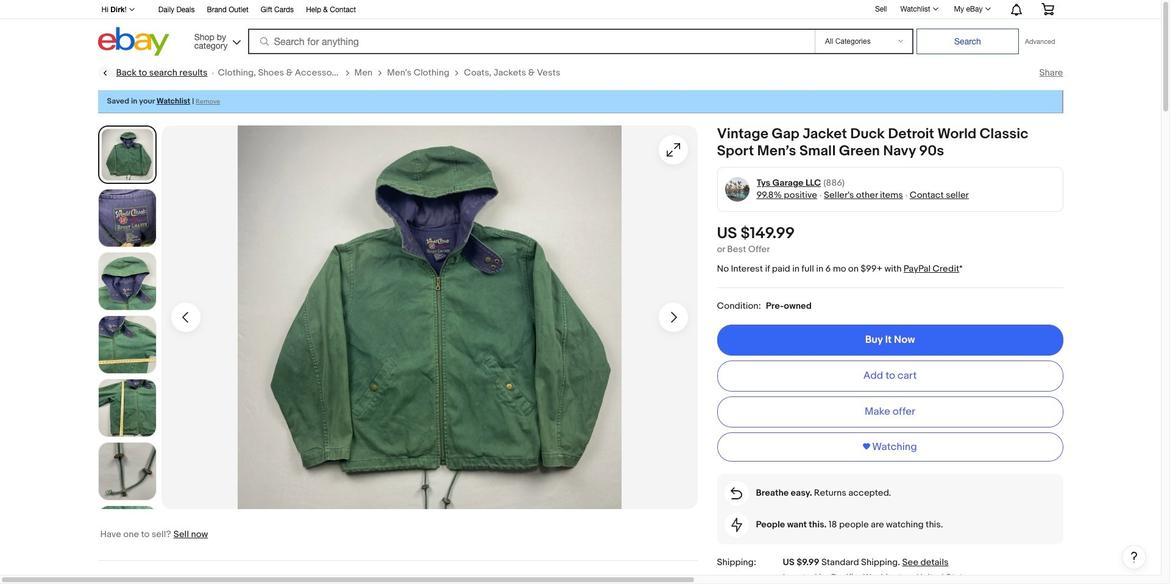 Task type: describe. For each thing, give the bounding box(es) containing it.
vintage gap jacket duck detroit world classic sport men's small green navy 90s - picture 1 of 10 image
[[161, 126, 698, 510]]

your shopping cart image
[[1041, 3, 1055, 15]]

picture 3 of 10 image
[[98, 253, 156, 310]]

my ebay image
[[985, 7, 991, 10]]

help, opens dialogs image
[[1128, 551, 1140, 564]]

picture 6 of 10 image
[[98, 443, 156, 501]]

1 with details__icon image from the top
[[731, 487, 742, 500]]

account navigation
[[95, 0, 1063, 19]]

picture 2 of 10 image
[[98, 190, 156, 247]]



Task type: locate. For each thing, give the bounding box(es) containing it.
2 with details__icon image from the top
[[731, 518, 742, 533]]

Search for anything text field
[[250, 30, 813, 53]]

banner
[[95, 0, 1063, 59]]

watchlist image
[[933, 7, 938, 10]]

0 vertical spatial with details__icon image
[[731, 487, 742, 500]]

picture 4 of 10 image
[[98, 316, 156, 374]]

1 vertical spatial with details__icon image
[[731, 518, 742, 533]]

None submit
[[917, 29, 1019, 54]]

with details__icon image
[[731, 487, 742, 500], [731, 518, 742, 533]]

picture 5 of 10 image
[[98, 380, 156, 437]]

picture 1 of 10 image
[[100, 128, 154, 182]]



Task type: vqa. For each thing, say whether or not it's contained in the screenshot.
rightmost 'Free'
no



